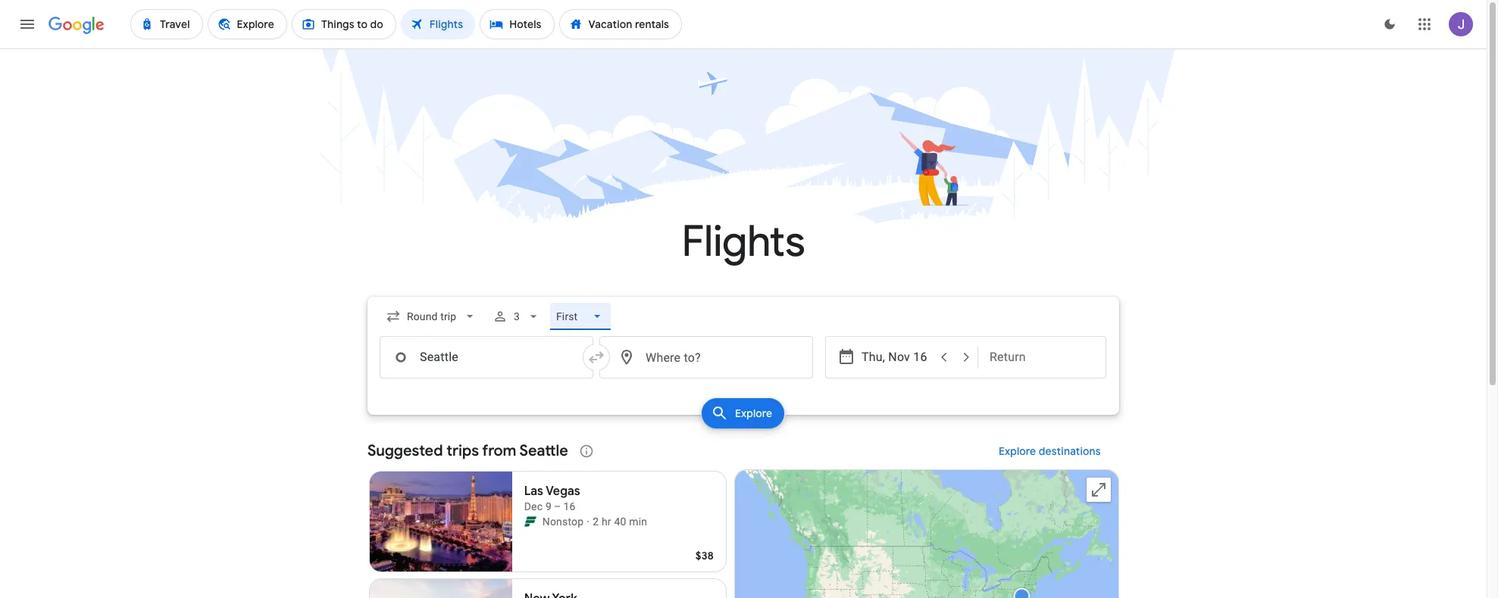 Task type: describe. For each thing, give the bounding box(es) containing it.
dec
[[524, 501, 543, 513]]

las vegas dec 9 – 16
[[524, 484, 580, 513]]

min
[[629, 516, 647, 528]]

seattle
[[519, 442, 568, 461]]

destinations
[[1039, 445, 1101, 459]]

suggested
[[368, 442, 443, 461]]

explore for explore destinations
[[999, 445, 1036, 459]]

38 US dollars text field
[[696, 549, 714, 563]]

40
[[614, 516, 626, 528]]

Flight search field
[[355, 297, 1132, 434]]

 image inside suggested trips from seattle region
[[587, 515, 590, 530]]

3
[[514, 311, 520, 323]]

explore destinations
[[999, 445, 1101, 459]]

suggested trips from seattle region
[[368, 434, 1119, 599]]

3 button
[[487, 299, 547, 335]]

Where to? text field
[[599, 337, 813, 379]]

2
[[593, 516, 599, 528]]

explore for explore
[[735, 407, 773, 421]]



Task type: locate. For each thing, give the bounding box(es) containing it.
frontier image
[[524, 516, 536, 528]]

explore inside explore button
[[735, 407, 773, 421]]

flights
[[682, 215, 805, 269]]

explore button
[[702, 399, 785, 429]]

from
[[482, 442, 516, 461]]

explore down where to? text box
[[735, 407, 773, 421]]

explore
[[735, 407, 773, 421], [999, 445, 1036, 459]]

las
[[524, 484, 543, 499]]

 image
[[587, 515, 590, 530]]

explore left destinations
[[999, 445, 1036, 459]]

hr
[[602, 516, 611, 528]]

vegas
[[546, 484, 580, 499]]

1 vertical spatial explore
[[999, 445, 1036, 459]]

Departure text field
[[862, 337, 931, 378]]

1 horizontal spatial explore
[[999, 445, 1036, 459]]

0 vertical spatial explore
[[735, 407, 773, 421]]

None field
[[380, 303, 484, 330], [551, 303, 611, 330], [380, 303, 484, 330], [551, 303, 611, 330]]

0 horizontal spatial explore
[[735, 407, 773, 421]]

$38
[[696, 549, 714, 563]]

explore inside 'explore destinations' 'button'
[[999, 445, 1036, 459]]

explore destinations button
[[981, 434, 1119, 470]]

None text field
[[380, 337, 593, 379]]

Return text field
[[990, 337, 1094, 378]]

2 hr 40 min
[[593, 516, 647, 528]]

trips
[[447, 442, 479, 461]]

suggested trips from seattle
[[368, 442, 568, 461]]

nonstop
[[542, 516, 584, 528]]

main menu image
[[18, 15, 36, 33]]

none text field inside 'flight' search box
[[380, 337, 593, 379]]

9 – 16
[[546, 501, 576, 513]]

change appearance image
[[1372, 6, 1408, 42]]



Task type: vqa. For each thing, say whether or not it's contained in the screenshot.
'3'
yes



